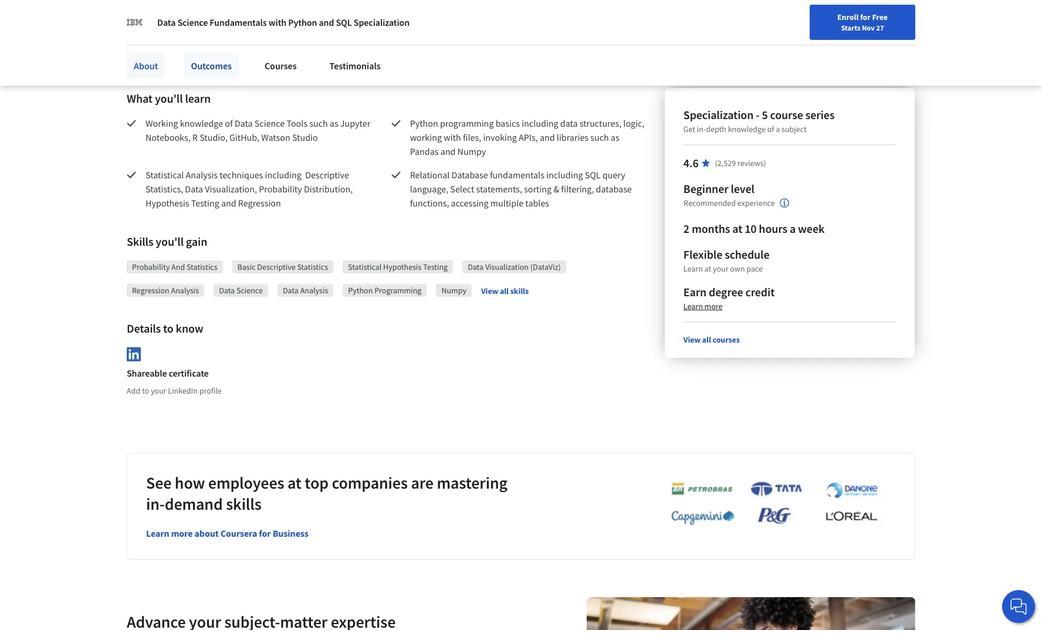 Task type: locate. For each thing, give the bounding box(es) containing it.
1 testimonials link from the top
[[323, 38, 388, 63]]

get
[[684, 124, 696, 134]]

your left own
[[713, 264, 729, 274]]

reviews)
[[738, 158, 767, 168]]

knowledge inside 'working knowledge of data science tools such as jupyter notebooks, r studio, github, watson studio'
[[180, 117, 223, 129]]

2 courses from the top
[[265, 60, 297, 72]]

gain
[[186, 234, 207, 249]]

analysis for data
[[300, 285, 328, 296]]

you'll
[[155, 91, 183, 106], [156, 234, 184, 249]]

analysis for regression
[[171, 285, 199, 296]]

view down visualization
[[481, 286, 498, 296]]

accessing
[[451, 197, 489, 209]]

at inside flexible schedule learn at your own pace
[[705, 264, 712, 274]]

1 horizontal spatial skills
[[510, 286, 529, 296]]

testimonials link for 1st courses link from the bottom
[[323, 53, 388, 79]]

1 horizontal spatial python
[[348, 285, 373, 296]]

to left know
[[163, 321, 174, 336]]

0 horizontal spatial skills
[[226, 493, 262, 515]]

english button
[[796, 23, 867, 62]]

0 vertical spatial with
[[269, 16, 287, 28]]

about link for 1st courses link from the bottom
[[127, 53, 165, 79]]

0 vertical spatial about
[[134, 45, 158, 56]]

1 testimonials from the top
[[330, 45, 381, 56]]

testing
[[191, 197, 219, 209], [423, 262, 448, 272]]

analysis down the basic descriptive statistics
[[300, 285, 328, 296]]

2 about link from the top
[[127, 53, 165, 79]]

numpy down files,
[[458, 146, 486, 157]]

0 horizontal spatial testing
[[191, 197, 219, 209]]

such down structures,
[[591, 131, 609, 143]]

1 horizontal spatial such
[[591, 131, 609, 143]]

regression down visualization,
[[238, 197, 281, 209]]

notebooks,
[[146, 131, 191, 143]]

1 vertical spatial hypothesis
[[383, 262, 422, 272]]

0 horizontal spatial of
[[225, 117, 233, 129]]

your down shareable certificate
[[151, 385, 166, 396]]

1 horizontal spatial with
[[444, 131, 461, 143]]

career
[[768, 37, 790, 48]]

in- right get
[[697, 124, 707, 134]]

you'll up probability and statistics
[[156, 234, 184, 249]]

regression down probability and statistics
[[132, 285, 170, 296]]

a left week
[[790, 221, 796, 236]]

analysis inside statistical analysis techniques including  descriptive statistics, data visualization, probability distribution, hypothesis testing and regression
[[186, 169, 218, 181]]

data science fundamentals with python and sql specialization
[[157, 16, 410, 28]]

ibm image
[[127, 14, 143, 31]]

view for view all skills
[[481, 286, 498, 296]]

0 horizontal spatial python
[[288, 16, 317, 28]]

hypothesis inside statistical analysis techniques including  descriptive statistics, data visualization, probability distribution, hypothesis testing and regression
[[146, 197, 189, 209]]

view left courses
[[684, 335, 701, 345]]

coursera enterprise logos image
[[654, 481, 889, 532]]

learn down flexible
[[684, 264, 703, 274]]

course
[[771, 107, 804, 122]]

-
[[756, 107, 760, 122]]

1 vertical spatial with
[[444, 131, 461, 143]]

skills up coursera at the bottom
[[226, 493, 262, 515]]

0 horizontal spatial all
[[500, 286, 509, 296]]

statistics up data analysis
[[297, 262, 328, 272]]

1 vertical spatial at
[[705, 264, 712, 274]]

None search field
[[167, 31, 449, 54]]

statistics right and
[[187, 262, 218, 272]]

view all skills
[[481, 286, 529, 296]]

select
[[450, 183, 474, 195]]

recommended experience
[[684, 198, 775, 209]]

0 vertical spatial for
[[860, 12, 871, 22]]

about up the what
[[134, 60, 158, 72]]

about link down ibm image
[[127, 38, 165, 63]]

outcomes link down fundamentals
[[184, 38, 239, 63]]

relational database fundamentals including sql query language, select statements, sorting & filtering, database functions, accessing multiple tables
[[410, 169, 634, 209]]

working
[[410, 131, 442, 143]]

for left the business
[[259, 528, 271, 539]]

0 horizontal spatial knowledge
[[180, 117, 223, 129]]

0 vertical spatial regression
[[238, 197, 281, 209]]

at left the 10
[[733, 221, 743, 236]]

1 horizontal spatial in-
[[697, 124, 707, 134]]

1 vertical spatial learn
[[684, 301, 703, 312]]

libraries
[[557, 131, 589, 143]]

2 vertical spatial learn
[[146, 528, 169, 539]]

including up apis, at the top
[[522, 117, 559, 129]]

1 vertical spatial your
[[713, 264, 729, 274]]

of down the '5'
[[768, 124, 775, 134]]

data
[[157, 16, 176, 28], [235, 117, 253, 129], [185, 183, 203, 195], [468, 262, 484, 272], [219, 285, 235, 296], [283, 285, 299, 296]]

information about difficulty level pre-requisites. image
[[780, 198, 789, 208]]

1 vertical spatial python
[[410, 117, 438, 129]]

statistical up python programming
[[348, 262, 382, 272]]

with right fundamentals
[[269, 16, 287, 28]]

0 horizontal spatial to
[[142, 385, 149, 396]]

1 vertical spatial outcomes
[[191, 60, 232, 72]]

including inside python programming basics including data structures, logic, working with files, invoking apis, and libraries such as pandas and numpy
[[522, 117, 559, 129]]

skills down data visualization (dataviz)
[[510, 286, 529, 296]]

2 testimonials link from the top
[[323, 53, 388, 79]]

visualization
[[485, 262, 529, 272]]

0 horizontal spatial regression
[[132, 285, 170, 296]]

hypothesis down statistics,
[[146, 197, 189, 209]]

2 horizontal spatial your
[[733, 37, 749, 48]]

2 courses link from the top
[[258, 53, 304, 79]]

as inside 'working knowledge of data science tools such as jupyter notebooks, r studio, github, watson studio'
[[330, 117, 338, 129]]

0 vertical spatial courses
[[265, 45, 297, 56]]

tables
[[526, 197, 549, 209]]

probability down techniques
[[259, 183, 302, 195]]

as down structures,
[[611, 131, 620, 143]]

at inside see how employees at top companies are mastering in-demand skills
[[288, 472, 302, 493]]

companies
[[332, 472, 408, 493]]

0 vertical spatial outcomes
[[191, 45, 232, 56]]

see
[[146, 472, 172, 493]]

0 horizontal spatial probability
[[132, 262, 170, 272]]

0 vertical spatial learn
[[684, 264, 703, 274]]

more inside earn degree credit learn more
[[705, 301, 723, 312]]

1 horizontal spatial knowledge
[[728, 124, 766, 134]]

what you'll learn
[[127, 91, 211, 106]]

1 horizontal spatial of
[[768, 124, 775, 134]]

including for fundamentals
[[546, 169, 583, 181]]

all left courses
[[703, 335, 712, 345]]

1 horizontal spatial as
[[611, 131, 620, 143]]

1 horizontal spatial statistics
[[297, 262, 328, 272]]

data science
[[219, 285, 263, 296]]

outcomes up learn
[[191, 60, 232, 72]]

working knowledge of data science tools such as jupyter notebooks, r studio, github, watson studio
[[146, 117, 372, 143]]

probability
[[259, 183, 302, 195], [132, 262, 170, 272]]

specialization - 5 course series get in-depth knowledge of a subject
[[684, 107, 835, 134]]

data
[[560, 117, 578, 129]]

all inside button
[[500, 286, 509, 296]]

data inside 'working knowledge of data science tools such as jupyter notebooks, r studio, github, watson studio'
[[235, 117, 253, 129]]

0 vertical spatial sql
[[336, 16, 352, 28]]

1 vertical spatial view
[[684, 335, 701, 345]]

learn down demand
[[146, 528, 169, 539]]

descriptive
[[305, 169, 349, 181], [257, 262, 296, 272]]

as left jupyter
[[330, 117, 338, 129]]

descriptive up distribution,
[[305, 169, 349, 181]]

1
[[894, 33, 898, 42]]

science down basic
[[237, 285, 263, 296]]

0 vertical spatial as
[[330, 117, 338, 129]]

starts
[[841, 23, 861, 32]]

outcomes link up learn
[[184, 53, 239, 79]]

new
[[751, 37, 766, 48]]

outcomes
[[191, 45, 232, 56], [191, 60, 232, 72]]

1 horizontal spatial for
[[860, 12, 871, 22]]

how
[[175, 472, 205, 493]]

0 vertical spatial skills
[[510, 286, 529, 296]]

as
[[330, 117, 338, 129], [611, 131, 620, 143]]

0 horizontal spatial more
[[171, 528, 193, 539]]

0 horizontal spatial such
[[309, 117, 328, 129]]

a inside 'specialization - 5 course series get in-depth knowledge of a subject'
[[776, 124, 781, 134]]

testimonials for 1st courses link from the bottom
[[330, 60, 381, 72]]

1 vertical spatial testing
[[423, 262, 448, 272]]

1 vertical spatial to
[[142, 385, 149, 396]]

analysis down and
[[171, 285, 199, 296]]

learn down earn
[[684, 301, 703, 312]]

0 vertical spatial more
[[705, 301, 723, 312]]

0 horizontal spatial at
[[288, 472, 302, 493]]

1 vertical spatial all
[[703, 335, 712, 345]]

0 vertical spatial view
[[481, 286, 498, 296]]

of inside 'working knowledge of data science tools such as jupyter notebooks, r studio, github, watson studio'
[[225, 117, 233, 129]]

&
[[554, 183, 559, 195]]

1 horizontal spatial all
[[703, 335, 712, 345]]

about link for second courses link from the bottom
[[127, 38, 165, 63]]

add to your linkedin profile
[[127, 385, 222, 396]]

1 horizontal spatial specialization
[[684, 107, 754, 122]]

0 vertical spatial probability
[[259, 183, 302, 195]]

1 vertical spatial science
[[255, 117, 285, 129]]

courses for second courses link from the bottom
[[265, 45, 297, 56]]

2 outcomes from the top
[[191, 60, 232, 72]]

filtering,
[[561, 183, 594, 195]]

know
[[176, 321, 203, 336]]

1 horizontal spatial sql
[[585, 169, 601, 181]]

at left top
[[288, 472, 302, 493]]

to for know
[[163, 321, 174, 336]]

1 about from the top
[[134, 45, 158, 56]]

1 horizontal spatial your
[[713, 264, 729, 274]]

0 vertical spatial testing
[[191, 197, 219, 209]]

nov
[[862, 23, 875, 32]]

2 vertical spatial science
[[237, 285, 263, 296]]

2 horizontal spatial python
[[410, 117, 438, 129]]

of up studio,
[[225, 117, 233, 129]]

0 horizontal spatial view
[[481, 286, 498, 296]]

logic,
[[624, 117, 645, 129]]

1 statistics from the left
[[187, 262, 218, 272]]

earn degree credit learn more
[[684, 285, 775, 312]]

0 vertical spatial hypothesis
[[146, 197, 189, 209]]

including down watson
[[265, 169, 302, 181]]

0 vertical spatial a
[[776, 124, 781, 134]]

data inside statistical analysis techniques including  descriptive statistics, data visualization, probability distribution, hypothesis testing and regression
[[185, 183, 203, 195]]

0 horizontal spatial a
[[776, 124, 781, 134]]

statistical inside statistical analysis techniques including  descriptive statistics, data visualization, probability distribution, hypothesis testing and regression
[[146, 169, 184, 181]]

2 testimonials from the top
[[330, 60, 381, 72]]

0 vertical spatial in-
[[697, 124, 707, 134]]

with left files,
[[444, 131, 461, 143]]

profile
[[199, 385, 222, 396]]

shareable
[[127, 367, 167, 379]]

1 horizontal spatial more
[[705, 301, 723, 312]]

about
[[134, 45, 158, 56], [134, 60, 158, 72]]

shareable certificate
[[127, 367, 209, 379]]

0 horizontal spatial in-
[[146, 493, 165, 515]]

banner navigation
[[9, 0, 330, 23]]

1 horizontal spatial view
[[684, 335, 701, 345]]

as inside python programming basics including data structures, logic, working with files, invoking apis, and libraries such as pandas and numpy
[[611, 131, 620, 143]]

1 vertical spatial sql
[[585, 169, 601, 181]]

1 horizontal spatial descriptive
[[305, 169, 349, 181]]

probability left and
[[132, 262, 170, 272]]

flexible
[[684, 247, 723, 262]]

1 vertical spatial about
[[134, 60, 158, 72]]

level
[[731, 181, 755, 196]]

learn
[[684, 264, 703, 274], [684, 301, 703, 312], [146, 528, 169, 539]]

of inside 'specialization - 5 course series get in-depth knowledge of a subject'
[[768, 124, 775, 134]]

for inside enroll for free starts nov 27
[[860, 12, 871, 22]]

1 horizontal spatial statistical
[[348, 262, 382, 272]]

statistical up statistics,
[[146, 169, 184, 181]]

0 vertical spatial science
[[177, 16, 208, 28]]

for up nov
[[860, 12, 871, 22]]

credit
[[746, 285, 775, 299]]

knowledge
[[180, 117, 223, 129], [728, 124, 766, 134]]

github,
[[229, 131, 259, 143]]

probability inside statistical analysis techniques including  descriptive statistics, data visualization, probability distribution, hypothesis testing and regression
[[259, 183, 302, 195]]

skills
[[510, 286, 529, 296], [226, 493, 262, 515]]

a left subject
[[776, 124, 781, 134]]

about link
[[127, 38, 165, 63], [127, 53, 165, 79]]

your right find
[[733, 37, 749, 48]]

more down degree
[[705, 301, 723, 312]]

0 vertical spatial to
[[163, 321, 174, 336]]

in- left how at the bottom left
[[146, 493, 165, 515]]

2 vertical spatial at
[[288, 472, 302, 493]]

statistical analysis techniques including  descriptive statistics, data visualization, probability distribution, hypothesis testing and regression
[[146, 169, 355, 209]]

including
[[522, 117, 559, 129], [265, 169, 302, 181], [546, 169, 583, 181]]

pace
[[747, 264, 763, 274]]

including up &
[[546, 169, 583, 181]]

all
[[500, 286, 509, 296], [703, 335, 712, 345]]

basics
[[496, 117, 520, 129]]

testimonials link for second courses link from the bottom
[[323, 38, 388, 63]]

0 vertical spatial statistical
[[146, 169, 184, 181]]

numpy inside python programming basics including data structures, logic, working with files, invoking apis, and libraries such as pandas and numpy
[[458, 146, 486, 157]]

regression inside statistical analysis techniques including  descriptive statistics, data visualization, probability distribution, hypothesis testing and regression
[[238, 197, 281, 209]]

view inside button
[[481, 286, 498, 296]]

about for 'about' link for 1st courses link from the bottom
[[134, 60, 158, 72]]

in-
[[697, 124, 707, 134], [146, 493, 165, 515]]

1 vertical spatial you'll
[[156, 234, 184, 249]]

including inside relational database fundamentals including sql query language, select statements, sorting & filtering, database functions, accessing multiple tables
[[546, 169, 583, 181]]

1 vertical spatial specialization
[[684, 107, 754, 122]]

specialization
[[354, 16, 410, 28], [684, 107, 754, 122]]

python programming basics including data structures, logic, working with files, invoking apis, and libraries such as pandas and numpy
[[410, 117, 647, 157]]

recommended
[[684, 198, 736, 209]]

0 vertical spatial descriptive
[[305, 169, 349, 181]]

jupyter
[[340, 117, 370, 129]]

1 horizontal spatial regression
[[238, 197, 281, 209]]

statistics,
[[146, 183, 183, 195]]

2 about from the top
[[134, 60, 158, 72]]

analysis
[[186, 169, 218, 181], [171, 285, 199, 296], [300, 285, 328, 296]]

science up watson
[[255, 117, 285, 129]]

2 vertical spatial your
[[151, 385, 166, 396]]

1 vertical spatial in-
[[146, 493, 165, 515]]

numpy left view all skills
[[442, 285, 467, 296]]

0 vertical spatial python
[[288, 16, 317, 28]]

1 courses link from the top
[[258, 38, 304, 63]]

certificate
[[169, 367, 209, 379]]

such inside python programming basics including data structures, logic, working with files, invoking apis, and libraries such as pandas and numpy
[[591, 131, 609, 143]]

find your new career
[[717, 37, 790, 48]]

0 horizontal spatial hypothesis
[[146, 197, 189, 209]]

more left about
[[171, 528, 193, 539]]

statistics for probability and statistics
[[187, 262, 218, 272]]

to right add
[[142, 385, 149, 396]]

0 horizontal spatial descriptive
[[257, 262, 296, 272]]

hypothesis up the programming
[[383, 262, 422, 272]]

such up studio
[[309, 117, 328, 129]]

2 vertical spatial python
[[348, 285, 373, 296]]

1 horizontal spatial to
[[163, 321, 174, 336]]

data for data analysis
[[283, 285, 299, 296]]

knowledge up r in the top left of the page
[[180, 117, 223, 129]]

1 vertical spatial numpy
[[442, 285, 467, 296]]

testimonials
[[330, 45, 381, 56], [330, 60, 381, 72]]

you'll up working on the left top of the page
[[155, 91, 183, 106]]

python inside python programming basics including data structures, logic, working with files, invoking apis, and libraries such as pandas and numpy
[[410, 117, 438, 129]]

1 vertical spatial more
[[171, 528, 193, 539]]

at down flexible
[[705, 264, 712, 274]]

1 courses from the top
[[265, 45, 297, 56]]

0 vertical spatial numpy
[[458, 146, 486, 157]]

hours
[[759, 221, 788, 236]]

python for python programming basics including data structures, logic, working with files, invoking apis, and libraries such as pandas and numpy
[[410, 117, 438, 129]]

0 vertical spatial testimonials
[[330, 45, 381, 56]]

2 statistics from the left
[[297, 262, 328, 272]]

about down ibm image
[[134, 45, 158, 56]]

about link up the what
[[127, 53, 165, 79]]

outcomes down fundamentals
[[191, 45, 232, 56]]

all for courses
[[703, 335, 712, 345]]

1 horizontal spatial probability
[[259, 183, 302, 195]]

apis,
[[519, 131, 538, 143]]

show notifications image
[[884, 38, 898, 52]]

descriptive right basic
[[257, 262, 296, 272]]

2 outcomes link from the top
[[184, 53, 239, 79]]

science for data science
[[237, 285, 263, 296]]

knowledge down -
[[728, 124, 766, 134]]

1 vertical spatial skills
[[226, 493, 262, 515]]

1 horizontal spatial a
[[790, 221, 796, 236]]

0 horizontal spatial statistics
[[187, 262, 218, 272]]

1 about link from the top
[[127, 38, 165, 63]]

analysis up visualization,
[[186, 169, 218, 181]]

series
[[806, 107, 835, 122]]

including inside statistical analysis techniques including  descriptive statistics, data visualization, probability distribution, hypothesis testing and regression
[[265, 169, 302, 181]]

invoking
[[483, 131, 517, 143]]

in- inside see how employees at top companies are mastering in-demand skills
[[146, 493, 165, 515]]

all down visualization
[[500, 286, 509, 296]]

science left fundamentals
[[177, 16, 208, 28]]



Task type: describe. For each thing, give the bounding box(es) containing it.
1 button
[[875, 31, 907, 59]]

visualization,
[[205, 183, 257, 195]]

0 horizontal spatial your
[[151, 385, 166, 396]]

including for basics
[[522, 117, 559, 129]]

in- inside 'specialization - 5 course series get in-depth knowledge of a subject'
[[697, 124, 707, 134]]

studio
[[292, 131, 318, 143]]

tools
[[287, 117, 308, 129]]

4.6
[[684, 156, 699, 170]]

learn inside earn degree credit learn more
[[684, 301, 703, 312]]

data for data visualization (dataviz)
[[468, 262, 484, 272]]

view all skills button
[[481, 285, 529, 297]]

fundamentals
[[210, 16, 267, 28]]

your inside 'link'
[[733, 37, 749, 48]]

data for data science
[[219, 285, 235, 296]]

learn inside flexible schedule learn at your own pace
[[684, 264, 703, 274]]

1 horizontal spatial hypothesis
[[383, 262, 422, 272]]

0 vertical spatial specialization
[[354, 16, 410, 28]]

watson
[[261, 131, 290, 143]]

earn
[[684, 285, 707, 299]]

specialization inside 'specialization - 5 course series get in-depth knowledge of a subject'
[[684, 107, 754, 122]]

add
[[127, 385, 140, 396]]

about
[[195, 528, 219, 539]]

analysis for statistical
[[186, 169, 218, 181]]

structures,
[[580, 117, 622, 129]]

mastering
[[437, 472, 508, 493]]

at for see how employees at top companies are mastering in-demand skills
[[288, 472, 302, 493]]

fundamentals
[[490, 169, 545, 181]]

statistical for statistical hypothesis testing
[[348, 262, 382, 272]]

(2,529
[[716, 158, 736, 168]]

skills inside see how employees at top companies are mastering in-demand skills
[[226, 493, 262, 515]]

relational
[[410, 169, 450, 181]]

coursera
[[221, 528, 257, 539]]

2 horizontal spatial at
[[733, 221, 743, 236]]

all for skills
[[500, 286, 509, 296]]

skills
[[127, 234, 153, 249]]

27
[[876, 23, 884, 32]]

2 months at 10 hours a week
[[684, 221, 825, 236]]

learn
[[185, 91, 211, 106]]

python programming
[[348, 285, 422, 296]]

0 horizontal spatial with
[[269, 16, 287, 28]]

and
[[171, 262, 185, 272]]

pandas
[[410, 146, 439, 157]]

months
[[692, 221, 731, 236]]

learn more about coursera for business
[[146, 528, 309, 539]]

depth
[[707, 124, 727, 134]]

your inside flexible schedule learn at your own pace
[[713, 264, 729, 274]]

2
[[684, 221, 690, 236]]

top
[[305, 472, 329, 493]]

find
[[717, 37, 732, 48]]

0 horizontal spatial sql
[[336, 16, 352, 28]]

enroll
[[838, 12, 859, 22]]

you'll for what
[[155, 91, 183, 106]]

testing inside statistical analysis techniques including  descriptive statistics, data visualization, probability distribution, hypothesis testing and regression
[[191, 197, 219, 209]]

10
[[745, 221, 757, 236]]

1 outcomes link from the top
[[184, 38, 239, 63]]

flexible schedule learn at your own pace
[[684, 247, 770, 274]]

demand
[[165, 493, 223, 515]]

experience
[[738, 198, 775, 209]]

1 vertical spatial descriptive
[[257, 262, 296, 272]]

beginner level
[[684, 181, 755, 196]]

1 vertical spatial probability
[[132, 262, 170, 272]]

subject
[[782, 124, 807, 134]]

find your new career link
[[711, 35, 796, 50]]

linkedin
[[168, 385, 198, 396]]

skills inside view all skills button
[[510, 286, 529, 296]]

techniques
[[220, 169, 263, 181]]

courses for 1st courses link from the bottom
[[265, 60, 297, 72]]

probability and statistics
[[132, 262, 218, 272]]

science inside 'working knowledge of data science tools such as jupyter notebooks, r studio, github, watson studio'
[[255, 117, 285, 129]]

basic
[[237, 262, 256, 272]]

working
[[146, 117, 178, 129]]

at for flexible schedule learn at your own pace
[[705, 264, 712, 274]]

data analysis
[[283, 285, 328, 296]]

sql inside relational database fundamentals including sql query language, select statements, sorting & filtering, database functions, accessing multiple tables
[[585, 169, 601, 181]]

and inside statistical analysis techniques including  descriptive statistics, data visualization, probability distribution, hypothesis testing and regression
[[221, 197, 236, 209]]

sorting
[[524, 183, 552, 195]]

skills you'll gain
[[127, 234, 207, 249]]

english
[[817, 37, 846, 48]]

(dataviz)
[[530, 262, 561, 272]]

chat with us image
[[1010, 598, 1028, 616]]

testimonials for second courses link from the bottom
[[330, 45, 381, 56]]

statistical for statistical analysis techniques including  descriptive statistics, data visualization, probability distribution, hypothesis testing and regression
[[146, 169, 184, 181]]

database
[[596, 183, 632, 195]]

with inside python programming basics including data structures, logic, working with files, invoking apis, and libraries such as pandas and numpy
[[444, 131, 461, 143]]

science for data science fundamentals with python and sql specialization
[[177, 16, 208, 28]]

including for techniques
[[265, 169, 302, 181]]

1 vertical spatial regression
[[132, 285, 170, 296]]

view for view all courses
[[684, 335, 701, 345]]

business
[[273, 528, 309, 539]]

such inside 'working knowledge of data science tools such as jupyter notebooks, r studio, github, watson studio'
[[309, 117, 328, 129]]

to for your
[[142, 385, 149, 396]]

python for python programming
[[348, 285, 373, 296]]

programming
[[440, 117, 494, 129]]

studio,
[[200, 131, 228, 143]]

are
[[411, 472, 434, 493]]

1 vertical spatial for
[[259, 528, 271, 539]]

data for data science fundamentals with python and sql specialization
[[157, 16, 176, 28]]

query
[[603, 169, 626, 181]]

5
[[762, 107, 768, 122]]

own
[[731, 264, 745, 274]]

about for second courses link from the bottom 'about' link
[[134, 45, 158, 56]]

view all courses link
[[684, 335, 740, 345]]

functions,
[[410, 197, 449, 209]]

distribution,
[[304, 183, 353, 195]]

what
[[127, 91, 153, 106]]

statistical hypothesis testing
[[348, 262, 448, 272]]

multiple
[[491, 197, 524, 209]]

1 horizontal spatial testing
[[423, 262, 448, 272]]

learn more about coursera for business link
[[146, 528, 309, 539]]

1 vertical spatial a
[[790, 221, 796, 236]]

statistics for basic descriptive statistics
[[297, 262, 328, 272]]

descriptive inside statistical analysis techniques including  descriptive statistics, data visualization, probability distribution, hypothesis testing and regression
[[305, 169, 349, 181]]

files,
[[463, 131, 481, 143]]

1 outcomes from the top
[[191, 45, 232, 56]]

week
[[799, 221, 825, 236]]

you'll for skills
[[156, 234, 184, 249]]

knowledge inside 'specialization - 5 course series get in-depth knowledge of a subject'
[[728, 124, 766, 134]]

statements,
[[476, 183, 522, 195]]

enroll for free starts nov 27
[[838, 12, 888, 32]]

language,
[[410, 183, 449, 195]]



Task type: vqa. For each thing, say whether or not it's contained in the screenshot.
information about difficulty level pre-requisites. Image
yes



